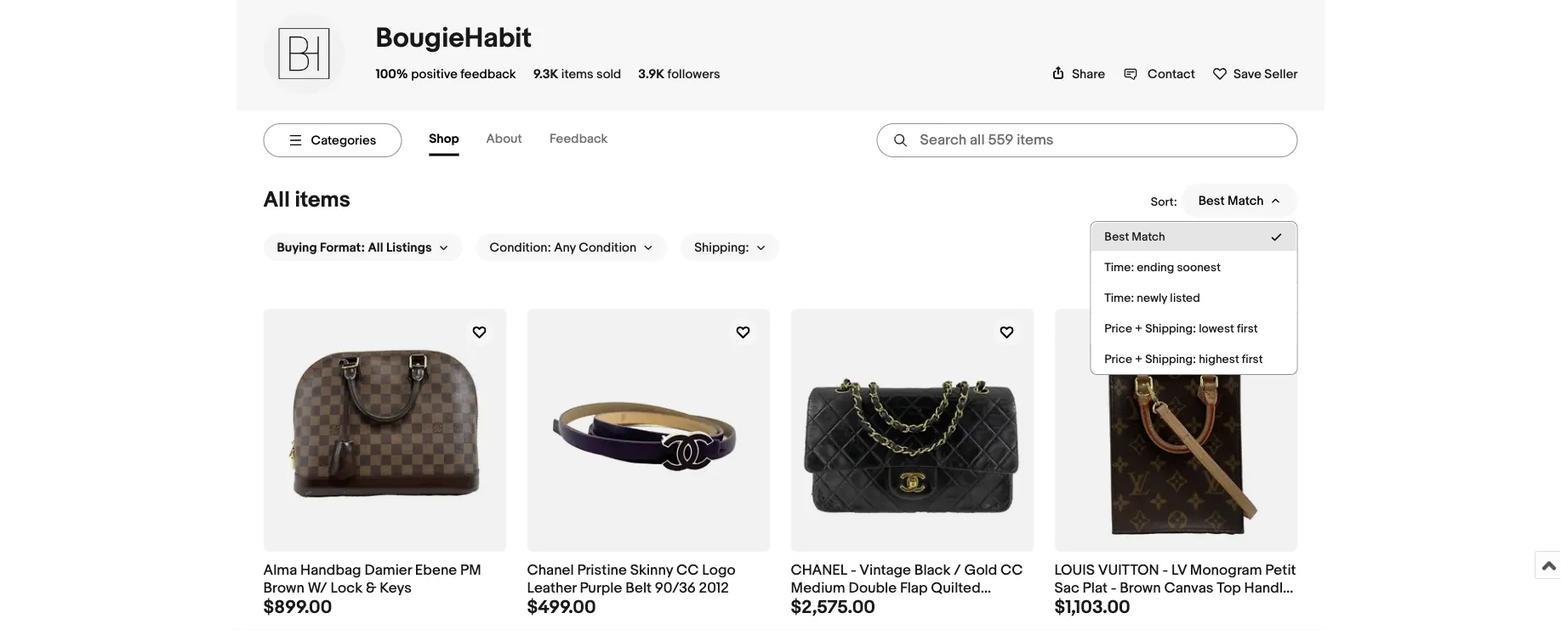 Task type: describe. For each thing, give the bounding box(es) containing it.
tab list containing shop
[[429, 125, 635, 156]]

2 horizontal spatial -
[[1163, 562, 1168, 580]]

shoulder
[[791, 597, 850, 615]]

cc inside 'chanel pristine skinny cc logo leather purple belt 90/36 2012'
[[676, 562, 699, 580]]

chanel
[[791, 562, 848, 580]]

sold
[[597, 66, 621, 82]]

first for price + shipping: highest first
[[1242, 352, 1263, 367]]

keys
[[380, 580, 412, 598]]

louis
[[1055, 562, 1095, 580]]

alma handbag damier ebene pm brown w/ lock & keys
[[263, 562, 481, 598]]

flap
[[900, 580, 928, 598]]

pristine
[[577, 562, 627, 580]]

9.3k
[[533, 66, 559, 82]]

petit
[[1266, 562, 1296, 580]]

shop
[[429, 131, 459, 147]]

time: for time: newly listed
[[1105, 291, 1134, 305]]

strap
[[1076, 597, 1111, 615]]

1 horizontal spatial -
[[1111, 580, 1117, 598]]

3.9k
[[638, 66, 665, 82]]

chanel - vintage black / gold cc medium double flap quilted shoulder / crossbody button
[[791, 562, 1034, 615]]

0 horizontal spatial /
[[853, 597, 860, 615]]

contact
[[1148, 66, 1196, 82]]

sort:
[[1151, 195, 1177, 210]]

match inside popup button
[[1228, 193, 1264, 208]]

black
[[915, 562, 951, 580]]

ending
[[1137, 260, 1175, 275]]

purple
[[580, 580, 622, 598]]

price for price + shipping: highest first
[[1105, 352, 1133, 367]]

brown inside louis vuitton - lv monogram petit sac plat - brown canvas top handle w/ strap
[[1120, 580, 1161, 598]]

100% positive feedback
[[376, 66, 516, 82]]

price + shipping: highest first
[[1105, 352, 1263, 367]]

$1,103.00
[[1055, 597, 1131, 619]]

9.3k items sold
[[533, 66, 621, 82]]

90/36
[[655, 580, 696, 598]]

share button
[[1052, 66, 1105, 82]]

100%
[[376, 66, 408, 82]]

shipping: button
[[681, 234, 780, 261]]

listed
[[1170, 291, 1201, 305]]

best match for menu containing best match
[[1105, 230, 1166, 244]]

shipping: for price + shipping: highest first
[[1146, 352, 1196, 367]]

sac
[[1055, 580, 1080, 598]]

chanel pristine skinny cc logo leather purple belt 90/36 2012
[[527, 562, 736, 598]]

double
[[849, 580, 897, 598]]

time: ending soonest
[[1105, 260, 1221, 275]]

chanel - vintage black / gold cc medium double flap quilted shoulder / crossbody : quick view image
[[791, 309, 1034, 552]]

listings
[[386, 240, 432, 255]]

condition: any condition button
[[476, 234, 667, 261]]

save
[[1234, 66, 1262, 82]]

highest
[[1199, 352, 1240, 367]]

best match for best match popup button
[[1199, 193, 1264, 208]]

followers
[[668, 66, 720, 82]]

+ for price + shipping: highest first
[[1135, 352, 1143, 367]]

time: newly listed
[[1105, 291, 1201, 305]]

save seller
[[1234, 66, 1298, 82]]

any
[[554, 240, 576, 255]]

cc inside chanel - vintage black / gold cc medium double flap quilted shoulder / crossbody
[[1001, 562, 1023, 580]]

buying format: all listings
[[277, 240, 432, 255]]

save seller button
[[1213, 63, 1298, 82]]

condition: any condition
[[490, 240, 637, 255]]

quilted
[[931, 580, 981, 598]]

items for 9.3k
[[561, 66, 594, 82]]

buying
[[277, 240, 317, 255]]

about
[[486, 131, 522, 147]]

best match button
[[1182, 184, 1298, 218]]

condition:
[[490, 240, 551, 255]]

shipping: inside shipping: popup button
[[695, 240, 749, 255]]

categories button
[[263, 123, 402, 157]]

$899.00
[[263, 597, 332, 619]]

logo
[[702, 562, 736, 580]]

louis vuitton - lv monogram petit sac plat - brown canvas top handle w/ strap button
[[1055, 562, 1298, 615]]

format:
[[320, 240, 365, 255]]

$2,575.00
[[791, 597, 876, 619]]

monogram
[[1190, 562, 1262, 580]]

chanel - vintage black / gold cc medium double flap quilted shoulder / crossbody
[[791, 562, 1023, 615]]

skinny
[[630, 562, 673, 580]]

alma
[[263, 562, 297, 580]]

lv
[[1172, 562, 1187, 580]]

seller
[[1265, 66, 1298, 82]]



Task type: locate. For each thing, give the bounding box(es) containing it.
price down time: newly listed
[[1105, 322, 1133, 336]]

best inside menu
[[1105, 230, 1129, 244]]

best
[[1199, 193, 1225, 208], [1105, 230, 1129, 244]]

first right highest
[[1242, 352, 1263, 367]]

items
[[561, 66, 594, 82], [295, 187, 350, 214]]

best up the time: ending soonest
[[1105, 230, 1129, 244]]

best match inside menu
[[1105, 230, 1166, 244]]

+ for price + shipping: lowest first
[[1135, 322, 1143, 336]]

brown left the lv
[[1120, 580, 1161, 598]]

0 vertical spatial shipping:
[[695, 240, 749, 255]]

first right the lowest
[[1237, 322, 1258, 336]]

soonest
[[1177, 260, 1221, 275]]

medium
[[791, 580, 846, 598]]

match up ending on the top of page
[[1132, 230, 1166, 244]]

0 vertical spatial time:
[[1105, 260, 1134, 275]]

1 vertical spatial best match
[[1105, 230, 1166, 244]]

1 horizontal spatial brown
[[1120, 580, 1161, 598]]

alma handbag damier ebene pm brown w/ lock & keys button
[[263, 562, 507, 598]]

items up format:
[[295, 187, 350, 214]]

1 vertical spatial shipping:
[[1146, 322, 1196, 336]]

1 vertical spatial time:
[[1105, 291, 1134, 305]]

- left vintage
[[851, 562, 857, 580]]

share
[[1072, 66, 1105, 82]]

0 horizontal spatial -
[[851, 562, 857, 580]]

0 horizontal spatial brown
[[263, 580, 304, 598]]

best inside popup button
[[1199, 193, 1225, 208]]

items for all
[[295, 187, 350, 214]]

gold
[[964, 562, 997, 580]]

1 time: from the top
[[1105, 260, 1134, 275]]

/ right shoulder
[[853, 597, 860, 615]]

lowest
[[1199, 322, 1235, 336]]

damier
[[365, 562, 412, 580]]

0 horizontal spatial match
[[1132, 230, 1166, 244]]

Search all 559 items field
[[877, 123, 1298, 157]]

all inside dropdown button
[[368, 240, 383, 255]]

$499.00
[[527, 597, 596, 619]]

buying format: all listings button
[[263, 234, 463, 261]]

1 horizontal spatial /
[[954, 562, 961, 580]]

/
[[954, 562, 961, 580], [853, 597, 860, 615]]

best match inside popup button
[[1199, 193, 1264, 208]]

lock
[[331, 580, 363, 598]]

price
[[1105, 322, 1133, 336], [1105, 352, 1133, 367]]

w/
[[308, 580, 327, 598]]

2 + from the top
[[1135, 352, 1143, 367]]

pm
[[460, 562, 481, 580]]

0 vertical spatial best
[[1199, 193, 1225, 208]]

1 vertical spatial first
[[1242, 352, 1263, 367]]

1 vertical spatial price
[[1105, 352, 1133, 367]]

all up buying
[[263, 187, 290, 214]]

plat
[[1083, 580, 1108, 598]]

1 vertical spatial +
[[1135, 352, 1143, 367]]

vintage
[[860, 562, 911, 580]]

2012
[[699, 580, 729, 598]]

0 horizontal spatial items
[[295, 187, 350, 214]]

crossbody
[[863, 597, 938, 615]]

+ down the newly
[[1135, 322, 1143, 336]]

vuitton
[[1098, 562, 1160, 580]]

alma handbag damier ebene pm  brown w/ lock & keys : quick view image
[[263, 309, 507, 552]]

1 vertical spatial /
[[853, 597, 860, 615]]

best for best match popup button
[[1199, 193, 1225, 208]]

0 vertical spatial price
[[1105, 322, 1133, 336]]

handle
[[1245, 580, 1292, 598]]

best match up ending on the top of page
[[1105, 230, 1166, 244]]

time: for time: ending soonest
[[1105, 260, 1134, 275]]

best match right sort:
[[1199, 193, 1264, 208]]

categories
[[311, 133, 376, 148]]

louis vuitton - lv monogram petit sac plat - brown canvas top handle w/ strap : quick view image
[[1055, 309, 1298, 552]]

+ down price + shipping: lowest first
[[1135, 352, 1143, 367]]

1 brown from the left
[[263, 580, 304, 598]]

chanel pristine skinny cc logo leather purple belt 90/36 2012 : quick view image
[[527, 309, 771, 552]]

0 vertical spatial best match
[[1199, 193, 1264, 208]]

2 price from the top
[[1105, 352, 1133, 367]]

canvas
[[1164, 580, 1214, 598]]

menu
[[1091, 222, 1297, 374]]

1 vertical spatial match
[[1132, 230, 1166, 244]]

time: left the newly
[[1105, 291, 1134, 305]]

first for price + shipping: lowest first
[[1237, 322, 1258, 336]]

price + shipping: lowest first
[[1105, 322, 1258, 336]]

chanel pristine skinny cc logo leather purple belt 90/36 2012 button
[[527, 562, 771, 598]]

- right plat
[[1111, 580, 1117, 598]]

0 vertical spatial +
[[1135, 322, 1143, 336]]

price down price + shipping: lowest first
[[1105, 352, 1133, 367]]

brown left w/ on the left of page
[[263, 580, 304, 598]]

items left sold
[[561, 66, 594, 82]]

cc left logo
[[676, 562, 699, 580]]

1 + from the top
[[1135, 322, 1143, 336]]

- left the lv
[[1163, 562, 1168, 580]]

1 horizontal spatial items
[[561, 66, 594, 82]]

0 vertical spatial all
[[263, 187, 290, 214]]

match
[[1228, 193, 1264, 208], [1132, 230, 1166, 244]]

1 horizontal spatial best
[[1199, 193, 1225, 208]]

tab list
[[429, 125, 635, 156]]

chanel
[[527, 562, 574, 580]]

shipping: for price + shipping: lowest first
[[1146, 322, 1196, 336]]

1 horizontal spatial all
[[368, 240, 383, 255]]

time: left ending on the top of page
[[1105, 260, 1134, 275]]

0 horizontal spatial best match
[[1105, 230, 1166, 244]]

/ left gold
[[954, 562, 961, 580]]

+
[[1135, 322, 1143, 336], [1135, 352, 1143, 367]]

condition
[[579, 240, 637, 255]]

louis vuitton - lv monogram petit sac plat - brown canvas top handle w/ strap
[[1055, 562, 1296, 615]]

feedback
[[550, 131, 608, 147]]

1 vertical spatial best
[[1105, 230, 1129, 244]]

1 price from the top
[[1105, 322, 1133, 336]]

2 brown from the left
[[1120, 580, 1161, 598]]

best right sort:
[[1199, 193, 1225, 208]]

match right sort:
[[1228, 193, 1264, 208]]

brown
[[263, 580, 304, 598], [1120, 580, 1161, 598]]

0 vertical spatial items
[[561, 66, 594, 82]]

all right format:
[[368, 240, 383, 255]]

0 horizontal spatial all
[[263, 187, 290, 214]]

brown inside alma handbag damier ebene pm brown w/ lock & keys
[[263, 580, 304, 598]]

-
[[851, 562, 857, 580], [1163, 562, 1168, 580], [1111, 580, 1117, 598]]

1 vertical spatial all
[[368, 240, 383, 255]]

1 vertical spatial items
[[295, 187, 350, 214]]

belt
[[626, 580, 652, 598]]

cc right gold
[[1001, 562, 1023, 580]]

0 vertical spatial match
[[1228, 193, 1264, 208]]

bougiehabit
[[376, 22, 532, 55]]

0 horizontal spatial best
[[1105, 230, 1129, 244]]

contact link
[[1124, 66, 1196, 82]]

1 horizontal spatial match
[[1228, 193, 1264, 208]]

0 horizontal spatial cc
[[676, 562, 699, 580]]

best for menu containing best match
[[1105, 230, 1129, 244]]

- inside chanel - vintage black / gold cc medium double flap quilted shoulder / crossbody
[[851, 562, 857, 580]]

price for price + shipping: lowest first
[[1105, 322, 1133, 336]]

3.9k followers
[[638, 66, 720, 82]]

0 vertical spatial first
[[1237, 322, 1258, 336]]

bougiehabit image
[[263, 13, 345, 94]]

all items
[[263, 187, 350, 214]]

1 horizontal spatial cc
[[1001, 562, 1023, 580]]

0 vertical spatial /
[[954, 562, 961, 580]]

ebene
[[415, 562, 457, 580]]

cc
[[676, 562, 699, 580], [1001, 562, 1023, 580]]

2 time: from the top
[[1105, 291, 1134, 305]]

positive
[[411, 66, 458, 82]]

&
[[366, 580, 377, 598]]

best match
[[1199, 193, 1264, 208], [1105, 230, 1166, 244]]

feedback
[[461, 66, 516, 82]]

newly
[[1137, 291, 1168, 305]]

menu containing best match
[[1091, 222, 1297, 374]]

top
[[1217, 580, 1241, 598]]

2 vertical spatial shipping:
[[1146, 352, 1196, 367]]

handbag
[[300, 562, 361, 580]]

w/
[[1055, 597, 1072, 615]]

time:
[[1105, 260, 1134, 275], [1105, 291, 1134, 305]]

1 horizontal spatial best match
[[1199, 193, 1264, 208]]

1 cc from the left
[[676, 562, 699, 580]]

first
[[1237, 322, 1258, 336], [1242, 352, 1263, 367]]

leather
[[527, 580, 577, 598]]

bougiehabit link
[[376, 22, 532, 55]]

2 cc from the left
[[1001, 562, 1023, 580]]



Task type: vqa. For each thing, say whether or not it's contained in the screenshot.
Free in the "$95.48 $149.99 | 36% off Free shipping"
no



